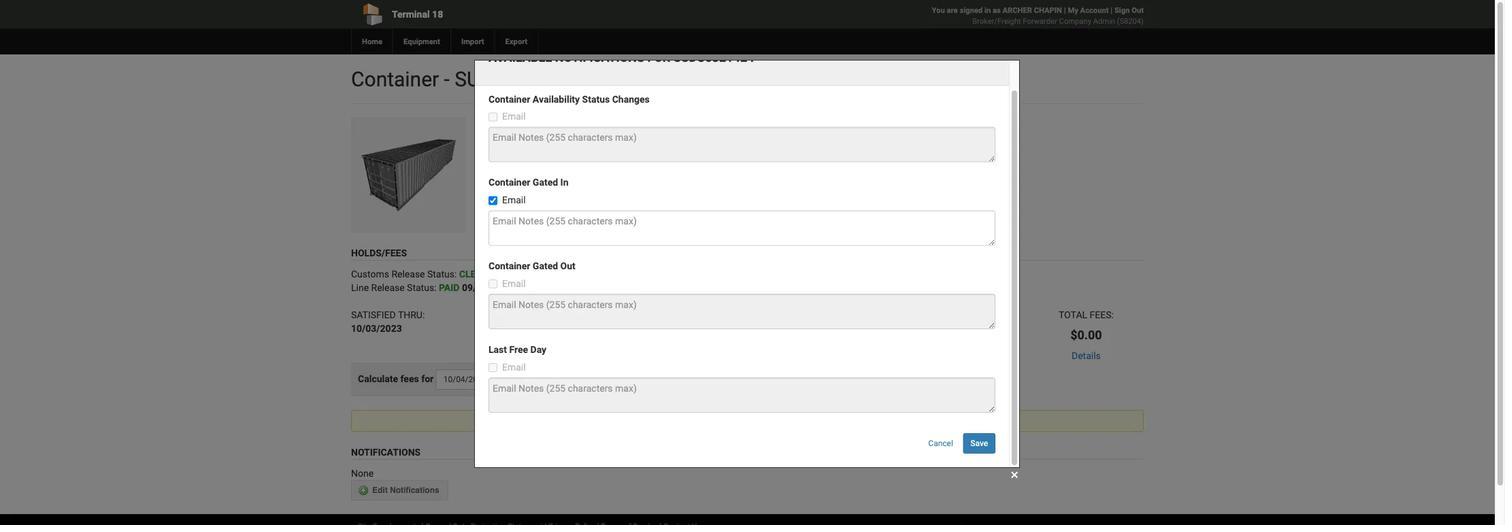 Task type: vqa. For each thing, say whether or not it's contained in the screenshot.
All to the middle
no



Task type: describe. For each thing, give the bounding box(es) containing it.
you are signed in as archer chapin | my account | sign out broker/freight forwarder company admin (58204)
[[932, 6, 1144, 26]]

18
[[432, 9, 443, 20]]

notifications inside none edit notifications
[[390, 486, 439, 495]]

line inside customs release status: cleared 09/21/2023 3:24 pm line release status: paid 09/19/2023 10:17 am
[[351, 282, 369, 293]]

company
[[1059, 17, 1091, 26]]

port
[[690, 323, 708, 334]]

stack
[[957, 119, 981, 130]]

offdock
[[799, 119, 841, 130]]

osra
[[758, 207, 782, 218]]

none
[[351, 468, 374, 479]]

last inside line demurrage due: $0.00 line last free day:
[[507, 323, 525, 334]]

0 vertical spatial notifications
[[351, 447, 421, 458]]

container
[[351, 67, 439, 91]]

none edit notifications
[[351, 468, 439, 495]]

0 horizontal spatial for
[[421, 373, 434, 385]]

available
[[487, 119, 525, 130]]

import link
[[450, 29, 494, 54]]

am
[[542, 282, 557, 293]]

terminal 18
[[392, 9, 443, 20]]

location:
[[758, 119, 797, 130]]

paid
[[439, 282, 460, 293]]

port last free day:
[[690, 323, 770, 334]]

calculate fees for
[[358, 373, 434, 385]]

block
[[891, 119, 915, 130]]

satisfied thru: 10/03/2023
[[351, 309, 425, 334]]

satisfied
[[351, 309, 396, 321]]

total fees:
[[1059, 309, 1114, 321]]

edit
[[372, 486, 388, 495]]

sign out link
[[1114, 6, 1144, 15]]

you
[[932, 6, 945, 15]]

in
[[985, 6, 991, 15]]

out
[[1132, 6, 1144, 15]]

row
[[927, 119, 945, 130]]

customs
[[351, 269, 389, 280]]

available for pickup: off-dock size/type: 40dr 40' dry container weight:
[[487, 119, 645, 157]]

total
[[1059, 309, 1087, 321]]

0 vertical spatial status:
[[427, 269, 457, 280]]

my
[[1068, 6, 1078, 15]]

free inside line demurrage due: $0.00 line last free day:
[[527, 323, 546, 334]]

location: offdock tbd aeno block --, row --, stack --
[[758, 119, 988, 130]]

customs release status: cleared 09/21/2023 3:24 pm line release status: paid 09/19/2023 10:17 am
[[351, 269, 591, 293]]

(58204)
[[1117, 17, 1144, 26]]

line demurrage due: $0.00 line last free day:
[[487, 309, 614, 334]]

export link
[[494, 29, 538, 54]]

my account link
[[1068, 6, 1109, 15]]

line
[[487, 309, 507, 321]]

as
[[993, 6, 1001, 15]]

details link
[[1072, 350, 1101, 361]]

aeno
[[864, 119, 889, 130]]

1 vertical spatial release
[[371, 282, 405, 293]]

10/03/2023
[[351, 323, 402, 334]]

osra compliance information link
[[758, 207, 886, 218]]

line inside line demurrage due: $0.00 line last free day:
[[487, 323, 504, 334]]

10:17
[[515, 282, 540, 293]]

line:
[[758, 160, 778, 171]]

2 | from the left
[[1111, 6, 1113, 15]]

import
[[461, 37, 484, 46]]

information
[[837, 207, 886, 218]]

2 day: from the left
[[752, 323, 770, 334]]

signed
[[960, 6, 983, 15]]

home
[[362, 37, 382, 46]]

day: inside line demurrage due: $0.00 line last free day:
[[548, 323, 566, 334]]

cleared
[[459, 269, 500, 280]]

container
[[593, 132, 645, 144]]



Task type: locate. For each thing, give the bounding box(es) containing it.
2 free from the left
[[731, 323, 749, 334]]

fees:
[[1090, 309, 1114, 321]]

1 vertical spatial line
[[487, 323, 504, 334]]

1 horizontal spatial last
[[710, 323, 729, 334]]

weight:
[[487, 146, 518, 157]]

terminal 18 link
[[351, 0, 669, 29]]

calculate
[[358, 373, 398, 385]]

-
[[444, 67, 450, 91], [917, 119, 920, 130], [920, 119, 922, 130], [947, 119, 950, 130], [950, 119, 953, 130], [983, 119, 986, 130], [986, 119, 988, 130]]

1 horizontal spatial |
[[1111, 6, 1113, 15]]

, left stack
[[953, 119, 955, 130]]

sudu5321424
[[455, 67, 587, 91]]

1 last from the left
[[507, 323, 525, 334]]

edit notifications link
[[351, 480, 448, 501]]

equipment link
[[393, 29, 450, 54]]

terminal
[[392, 9, 430, 20]]

0 horizontal spatial free
[[527, 323, 546, 334]]

home link
[[351, 29, 393, 54]]

holds/fees
[[351, 247, 407, 259]]

admin
[[1093, 17, 1115, 26]]

for inside available for pickup: off-dock size/type: 40dr 40' dry container weight:
[[527, 119, 539, 130]]

broker/freight
[[972, 17, 1021, 26]]

dry
[[573, 132, 591, 144]]

demurrage
[[509, 309, 565, 321]]

pm
[[577, 269, 591, 280]]

due:
[[567, 309, 587, 321]]

fees
[[400, 373, 419, 385]]

1 free from the left
[[527, 323, 546, 334]]

| left sign
[[1111, 6, 1113, 15]]

status:
[[427, 269, 457, 280], [407, 282, 436, 293]]

40'
[[559, 132, 571, 144]]

,
[[922, 119, 924, 130], [953, 119, 955, 130]]

last right 'port'
[[710, 323, 729, 334]]

details
[[1072, 350, 1101, 361]]

release down holds/fees
[[392, 269, 425, 280]]

export
[[505, 37, 528, 46]]

archer
[[1003, 6, 1032, 15]]

|
[[1064, 6, 1066, 15], [1111, 6, 1113, 15]]

compliance
[[784, 207, 835, 218]]

0 horizontal spatial line
[[351, 282, 369, 293]]

1 horizontal spatial free
[[731, 323, 749, 334]]

account
[[1080, 6, 1109, 15]]

0 horizontal spatial ,
[[922, 119, 924, 130]]

1 day: from the left
[[548, 323, 566, 334]]

0 horizontal spatial day:
[[548, 323, 566, 334]]

pickup:
[[541, 119, 572, 130]]

Calculate fees for text field
[[436, 369, 536, 390]]

release
[[392, 269, 425, 280], [371, 282, 405, 293]]

tbd
[[843, 119, 861, 130]]

line down line
[[487, 323, 504, 334]]

0 vertical spatial line
[[351, 282, 369, 293]]

forwarder
[[1023, 17, 1057, 26]]

1 vertical spatial status:
[[407, 282, 436, 293]]

status: up paid
[[427, 269, 457, 280]]

line down 'customs'
[[351, 282, 369, 293]]

1 horizontal spatial day:
[[752, 323, 770, 334]]

0 vertical spatial release
[[392, 269, 425, 280]]

line: mae
[[758, 160, 800, 171]]

chapin
[[1034, 6, 1062, 15]]

osra compliance information
[[758, 207, 886, 218]]

free down demurrage
[[527, 323, 546, 334]]

size/type:
[[487, 132, 531, 144]]

thru:
[[398, 309, 425, 321]]

2 last from the left
[[710, 323, 729, 334]]

for
[[527, 119, 539, 130], [421, 373, 434, 385]]

free
[[527, 323, 546, 334], [731, 323, 749, 334]]

day: down demurrage
[[548, 323, 566, 334]]

day: right 'port'
[[752, 323, 770, 334]]

dock
[[591, 119, 612, 130]]

sign
[[1114, 6, 1130, 15]]

status: left paid
[[407, 282, 436, 293]]

1 horizontal spatial ,
[[953, 119, 955, 130]]

$0.00 inside line demurrage due: $0.00 line last free day:
[[590, 309, 614, 321]]

09/21/2023
[[502, 269, 553, 280]]

1 vertical spatial for
[[421, 373, 434, 385]]

last
[[507, 323, 525, 334], [710, 323, 729, 334]]

1 horizontal spatial for
[[527, 119, 539, 130]]

, left row
[[922, 119, 924, 130]]

last down demurrage
[[507, 323, 525, 334]]

release down 'customs'
[[371, 282, 405, 293]]

1 horizontal spatial $0.00
[[972, 309, 997, 321]]

2 , from the left
[[953, 119, 955, 130]]

$0.00
[[590, 309, 614, 321], [972, 309, 997, 321], [1070, 328, 1102, 342]]

1 , from the left
[[922, 119, 924, 130]]

off-
[[574, 119, 591, 130]]

3:24
[[556, 269, 575, 280]]

notifications right edit
[[390, 486, 439, 495]]

0 horizontal spatial last
[[507, 323, 525, 334]]

1 vertical spatial notifications
[[390, 486, 439, 495]]

are
[[947, 6, 958, 15]]

2 horizontal spatial $0.00
[[1070, 328, 1102, 342]]

0 horizontal spatial $0.00
[[590, 309, 614, 321]]

notifications up none edit notifications
[[351, 447, 421, 458]]

40' dry container image
[[351, 118, 466, 233]]

line
[[351, 282, 369, 293], [487, 323, 504, 334]]

1 horizontal spatial line
[[487, 323, 504, 334]]

for up 40dr
[[527, 119, 539, 130]]

container - sudu5321424
[[351, 67, 587, 91]]

free right 'port'
[[731, 323, 749, 334]]

equipment
[[403, 37, 440, 46]]

0 vertical spatial for
[[527, 119, 539, 130]]

mae
[[780, 160, 800, 171]]

0 horizontal spatial |
[[1064, 6, 1066, 15]]

notifications
[[351, 447, 421, 458], [390, 486, 439, 495]]

40dr
[[533, 132, 556, 144]]

09/19/2023
[[462, 282, 513, 293]]

1 | from the left
[[1064, 6, 1066, 15]]

| left my
[[1064, 6, 1066, 15]]

for right fees at the bottom of page
[[421, 373, 434, 385]]



